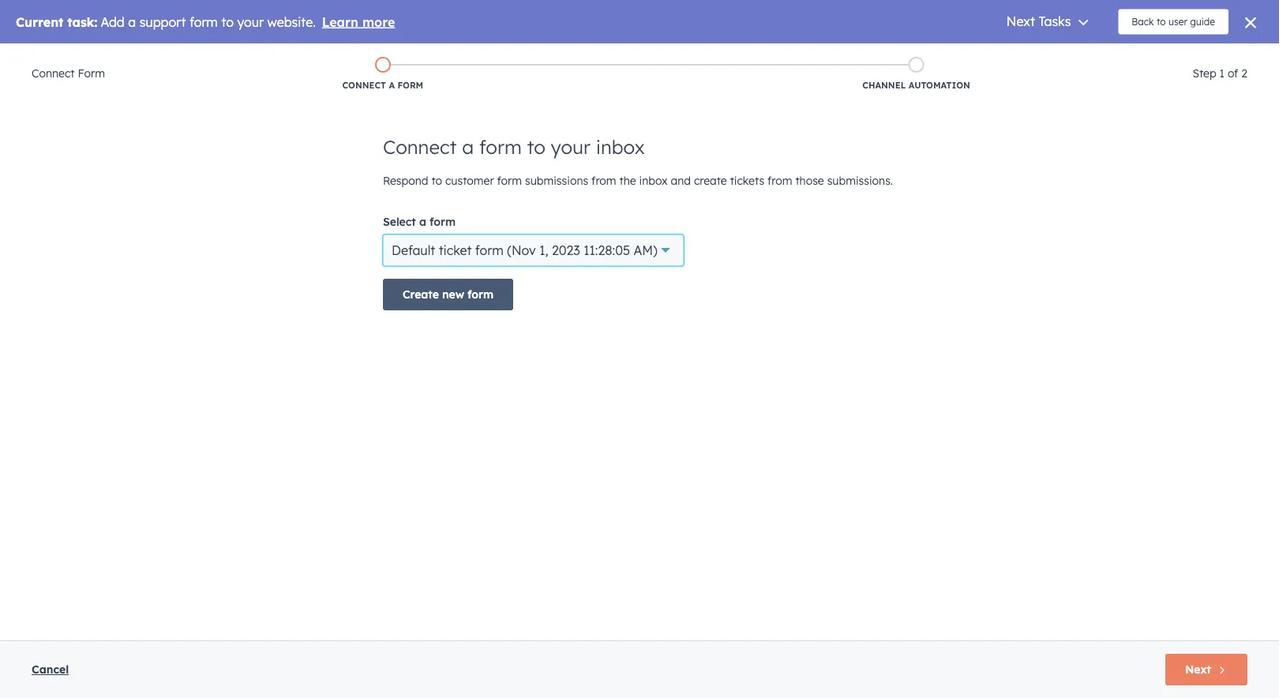 Task type: describe. For each thing, give the bounding box(es) containing it.
cancel button
[[32, 660, 69, 679]]

create
[[694, 174, 727, 188]]

hubspot link
[[19, 47, 59, 66]]

of
[[1228, 66, 1239, 80]]

self
[[1187, 49, 1205, 62]]

tickets
[[730, 174, 765, 188]]

step 1 of 2
[[1193, 66, 1248, 80]]

create new form button
[[383, 279, 514, 310]]

search image
[[1247, 85, 1258, 96]]

4 menu item from the left
[[1129, 43, 1159, 69]]

1 vertical spatial inbox
[[640, 174, 668, 188]]

create
[[403, 288, 439, 301]]

respond
[[383, 174, 429, 188]]

automation
[[909, 80, 971, 91]]

1 from from the left
[[592, 174, 617, 188]]

0 horizontal spatial to
[[432, 174, 442, 188]]

ruby anderson image
[[1170, 49, 1184, 63]]

connect a form to your inbox
[[383, 135, 645, 159]]

1 menu item from the left
[[1009, 43, 1039, 69]]

form for select a form
[[430, 215, 456, 229]]

Search HubSpot search field
[[1058, 77, 1251, 103]]

2 menu item from the left
[[1076, 43, 1106, 69]]

marketplaces button
[[1041, 43, 1074, 69]]

create new form
[[403, 288, 494, 301]]

next button
[[1166, 654, 1248, 686]]

connect a form
[[342, 80, 424, 91]]

self made menu
[[946, 43, 1261, 69]]

channel
[[863, 80, 906, 91]]

2
[[1242, 66, 1248, 80]]

new
[[442, 288, 465, 301]]

customer
[[446, 174, 494, 188]]

form for default ticket form (nov 1, 2023 11:28:05 am)
[[475, 243, 504, 258]]

form for connect a form
[[398, 80, 424, 91]]

made
[[1208, 49, 1236, 62]]

hubspot image
[[28, 47, 47, 66]]

respond to customer form submissions from the inbox and create tickets from those submissions.
[[383, 174, 894, 188]]

connect for connect form
[[32, 66, 75, 80]]

next
[[1186, 663, 1212, 677]]

2 from from the left
[[768, 174, 793, 188]]

select a form
[[383, 215, 456, 229]]

submissions
[[525, 174, 589, 188]]

default ticket form (nov 1, 2023 11:28:05 am)
[[392, 243, 658, 258]]

(nov
[[507, 243, 536, 258]]



Task type: locate. For each thing, give the bounding box(es) containing it.
a inside list item
[[389, 80, 395, 91]]

from left the
[[592, 174, 617, 188]]

connect a form list item
[[116, 54, 650, 95]]

menu item right marketplaces popup button
[[1076, 43, 1106, 69]]

self made
[[1187, 49, 1236, 62]]

2023
[[552, 243, 580, 258]]

your
[[551, 135, 591, 159]]

3 menu item from the left
[[1106, 43, 1129, 69]]

search button
[[1239, 77, 1266, 103]]

the
[[620, 174, 636, 188]]

0 vertical spatial inbox
[[596, 135, 645, 159]]

a for select a form
[[419, 215, 427, 229]]

1 vertical spatial a
[[462, 135, 474, 159]]

from
[[592, 174, 617, 188], [768, 174, 793, 188]]

2 vertical spatial a
[[419, 215, 427, 229]]

to left your
[[527, 135, 546, 159]]

form
[[78, 66, 105, 80]]

connect for connect a form to your inbox
[[383, 135, 457, 159]]

ticket
[[439, 243, 472, 258]]

inbox up the
[[596, 135, 645, 159]]

11:28:05
[[584, 243, 630, 258]]

default
[[392, 243, 435, 258]]

menu item left the ruby anderson icon
[[1129, 43, 1159, 69]]

form inside default ticket form (nov 1, 2023 11:28:05 am) 'popup button'
[[475, 243, 504, 258]]

default ticket form (nov 1, 2023 11:28:05 am) button
[[383, 235, 684, 266]]

select
[[383, 215, 416, 229]]

0 vertical spatial to
[[527, 135, 546, 159]]

submissions.
[[828, 174, 894, 188]]

a
[[389, 80, 395, 91], [462, 135, 474, 159], [419, 215, 427, 229]]

am)
[[634, 243, 658, 258]]

1 horizontal spatial a
[[419, 215, 427, 229]]

0 vertical spatial a
[[389, 80, 395, 91]]

inbox
[[596, 135, 645, 159], [640, 174, 668, 188]]

form inside the create new form button
[[468, 288, 494, 301]]

connect
[[32, 66, 75, 80], [342, 80, 386, 91], [383, 135, 457, 159]]

1,
[[540, 243, 549, 258]]

1 vertical spatial to
[[432, 174, 442, 188]]

and
[[671, 174, 691, 188]]

from left those
[[768, 174, 793, 188]]

those
[[796, 174, 825, 188]]

self made button
[[1160, 43, 1259, 69]]

2 horizontal spatial a
[[462, 135, 474, 159]]

a for connect a form
[[389, 80, 395, 91]]

form
[[398, 80, 424, 91], [479, 135, 522, 159], [497, 174, 522, 188], [430, 215, 456, 229], [475, 243, 504, 258], [468, 288, 494, 301]]

form inside connect a form list item
[[398, 80, 424, 91]]

channel automation
[[863, 80, 971, 91]]

to
[[527, 135, 546, 159], [432, 174, 442, 188]]

inbox right the
[[640, 174, 668, 188]]

connect for connect a form
[[342, 80, 386, 91]]

connect inside list item
[[342, 80, 386, 91]]

1 horizontal spatial from
[[768, 174, 793, 188]]

marketplaces image
[[1050, 51, 1065, 65]]

0 horizontal spatial from
[[592, 174, 617, 188]]

form for create new form
[[468, 288, 494, 301]]

menu item left marketplaces popup button
[[1009, 43, 1039, 69]]

0 horizontal spatial a
[[389, 80, 395, 91]]

connect form
[[32, 66, 105, 80]]

menu item
[[1009, 43, 1039, 69], [1076, 43, 1106, 69], [1106, 43, 1129, 69], [1129, 43, 1159, 69]]

cancel
[[32, 663, 69, 677]]

form for connect a form to your inbox
[[479, 135, 522, 159]]

list containing connect a form
[[116, 54, 1184, 95]]

channel automation list item
[[650, 54, 1184, 95]]

1
[[1220, 66, 1225, 80]]

menu item up search hubspot search field
[[1106, 43, 1129, 69]]

list
[[116, 54, 1184, 95]]

to right respond
[[432, 174, 442, 188]]

1 horizontal spatial to
[[527, 135, 546, 159]]

a for connect a form to your inbox
[[462, 135, 474, 159]]

step
[[1193, 66, 1217, 80]]



Task type: vqa. For each thing, say whether or not it's contained in the screenshot.
Pipeline in BUTTON
no



